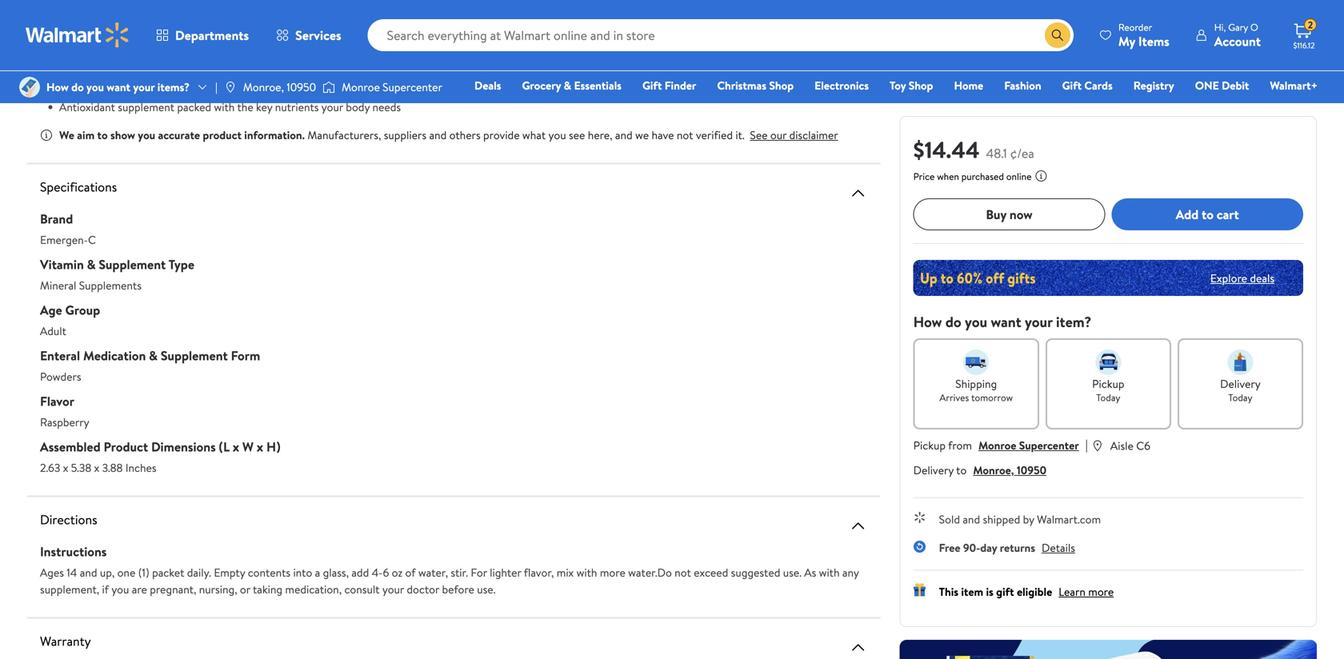 Task type: vqa. For each thing, say whether or not it's contained in the screenshot.


Task type: locate. For each thing, give the bounding box(es) containing it.
dissolves
[[211, 85, 253, 101]]

our inside 30ct of emergen-c immune+ triple action immune support powder, with 200mg of betavia (r), 1000mg vitamin c perserving, b vitamins, and vitamin d (2) support your immune system in three ways with immune+ triple action – our advanced immune support formula (2) betavia (r) activates immune cells so they are ready for action. key antioxidants vitamin c, as well as zinc and manganese support your immune system b vitamins help with natural energy support (2) the box contains 30 packets – up to 30 days' supply powdered dietary supplements dissolves quickly in water; it's fizzy, refreshing and caffeine-free antioxidant supplement packed with the key nutrients your body needs
[[414, 29, 430, 45]]

$116.12
[[1294, 40, 1315, 51]]

to
[[221, 71, 232, 87], [97, 127, 108, 143], [1202, 206, 1214, 223], [956, 463, 967, 478]]

0 horizontal spatial how
[[46, 79, 69, 95]]

you right "if"
[[111, 582, 129, 597]]

immune up 'help'
[[125, 29, 164, 45]]

emergen-
[[98, 15, 146, 31], [40, 232, 88, 248]]

our right see on the right
[[771, 127, 787, 143]]

in left three on the top of the page
[[203, 29, 212, 45]]

x right 5.38
[[94, 460, 99, 476]]

of right 30ct
[[85, 15, 95, 31]]

reorder my items
[[1119, 20, 1170, 50]]

0 horizontal spatial c
[[88, 232, 96, 248]]

1 horizontal spatial gift
[[1062, 78, 1082, 93]]

1 30 from the left
[[143, 71, 156, 87]]

monroe, up key
[[243, 79, 284, 95]]

warranty image
[[849, 638, 868, 657]]

do for how do you want your item?
[[946, 312, 962, 332]]

up to sixty percent off deals. shop now. image
[[914, 260, 1304, 296]]

0 vertical spatial are
[[265, 43, 281, 59]]

1 horizontal spatial do
[[946, 312, 962, 332]]

90-
[[963, 540, 981, 556]]

want for items?
[[107, 79, 130, 95]]

supplement left form
[[161, 347, 228, 365]]

today down intent image for pickup
[[1097, 391, 1121, 405]]

2 shop from the left
[[909, 78, 933, 93]]

x right 2.63
[[63, 460, 68, 476]]

monroe up body
[[342, 79, 380, 95]]

1 gift from the left
[[643, 78, 662, 93]]

the
[[59, 71, 77, 87]]

0 vertical spatial emergen-
[[98, 15, 146, 31]]

1 horizontal spatial shop
[[909, 78, 933, 93]]

today inside pickup today
[[1097, 391, 1121, 405]]

brand
[[40, 210, 73, 228]]

1 vertical spatial use.
[[477, 582, 496, 597]]

pickup for pickup today
[[1092, 376, 1125, 392]]

& right grocery
[[564, 78, 571, 93]]

shop right toy
[[909, 78, 933, 93]]

1 horizontal spatial of
[[405, 565, 416, 581]]

supercenter
[[383, 79, 442, 95], [1019, 438, 1079, 453]]

1 horizontal spatial how
[[914, 312, 942, 332]]

0 horizontal spatial of
[[85, 15, 95, 31]]

1 horizontal spatial triple
[[341, 29, 367, 45]]

and right 14
[[80, 565, 97, 581]]

finder
[[665, 78, 696, 93]]

1 vertical spatial how
[[914, 312, 942, 332]]

electronics
[[815, 78, 869, 93]]

gift inside gift finder link
[[643, 78, 662, 93]]

today for delivery
[[1229, 391, 1253, 405]]

of right 200mg
[[455, 15, 465, 31]]

how do you want your item?
[[914, 312, 1092, 332]]

deals
[[1250, 270, 1275, 286]]

0 horizontal spatial support
[[233, 57, 270, 73]]

instructions
[[40, 543, 107, 561]]

1 horizontal spatial today
[[1229, 391, 1253, 405]]

more left water.do at the left bottom
[[600, 565, 626, 581]]

monroe, down pickup from monroe supercenter | at bottom right
[[973, 463, 1014, 478]]

0 horizontal spatial system
[[167, 29, 201, 45]]

10950 up 'nutrients'
[[287, 79, 316, 95]]

delivery down from
[[914, 463, 954, 478]]

support down perserving,
[[646, 43, 684, 59]]

not inside the instructions ages 14 and up, one (1) packet daily. empty contents into a glass, add 4-6 oz of water, stir. for lighter flavor, mix with more water.do not exceed suggested use. as with any supplement, if you are pregnant, nursing, or taking medication, consult your doctor before use.
[[675, 565, 691, 581]]

your left item?
[[1025, 312, 1053, 332]]

energy
[[197, 57, 230, 73]]

0 vertical spatial supercenter
[[383, 79, 442, 95]]

your down oz
[[382, 582, 404, 597]]

powder,
[[352, 15, 391, 31]]

walmart+
[[1270, 78, 1318, 93]]

0 horizontal spatial –
[[198, 71, 204, 87]]

shipped
[[983, 512, 1021, 527]]

2 gift from the left
[[1062, 78, 1082, 93]]

c up supplements
[[88, 232, 96, 248]]

0 vertical spatial delivery
[[1220, 376, 1261, 392]]

one debit link
[[1188, 77, 1257, 94]]

0 horizontal spatial  image
[[19, 77, 40, 98]]

more inside the instructions ages 14 and up, one (1) packet daily. empty contents into a glass, add 4-6 oz of water, stir. for lighter flavor, mix with more water.do not exceed suggested use. as with any supplement, if you are pregnant, nursing, or taking medication, consult your doctor before use.
[[600, 565, 626, 581]]

enteral
[[40, 347, 80, 365]]

what
[[522, 127, 546, 143]]

$14.44 48.1 ¢/ea
[[914, 134, 1035, 165]]

 image for how do you want your items?
[[19, 77, 40, 98]]

not
[[677, 127, 693, 143], [675, 565, 691, 581]]

action.
[[330, 43, 362, 59]]

betavia up c,
[[468, 15, 505, 31]]

contains
[[100, 71, 140, 87]]

this item is gift eligible learn more
[[939, 584, 1114, 600]]

pickup left from
[[914, 438, 946, 453]]

price
[[914, 170, 935, 183]]

 image
[[19, 77, 40, 98], [224, 81, 237, 94]]

the
[[237, 99, 253, 115]]

betavia
[[468, 15, 505, 31], [59, 43, 96, 59]]

1 horizontal spatial emergen-
[[98, 15, 146, 31]]

1 vertical spatial our
[[771, 127, 787, 143]]

2 horizontal spatial support
[[646, 43, 684, 59]]

support down ways
[[233, 57, 270, 73]]

1 horizontal spatial c
[[146, 15, 153, 31]]

gift for gift cards
[[1062, 78, 1082, 93]]

want left item?
[[991, 312, 1022, 332]]

0 horizontal spatial &
[[87, 256, 96, 273]]

buy now button
[[914, 198, 1105, 230]]

to inside 30ct of emergen-c immune+ triple action immune support powder, with 200mg of betavia (r), 1000mg vitamin c perserving, b vitamins, and vitamin d (2) support your immune system in three ways with immune+ triple action – our advanced immune support formula (2) betavia (r) activates immune cells so they are ready for action. key antioxidants vitamin c, as well as zinc and manganese support your immune system b vitamins help with natural energy support (2) the box contains 30 packets – up to 30 days' supply powdered dietary supplements dissolves quickly in water; it's fizzy, refreshing and caffeine-free antioxidant supplement packed with the key nutrients your body needs
[[221, 71, 232, 87]]

supplement
[[99, 256, 166, 273], [161, 347, 228, 365]]

(2) right the d
[[805, 15, 819, 31]]

with left the the
[[214, 99, 235, 115]]

1 vertical spatial supplement
[[161, 347, 228, 365]]

1 vertical spatial monroe
[[979, 438, 1017, 453]]

0 vertical spatial more
[[600, 565, 626, 581]]

0 vertical spatial want
[[107, 79, 130, 95]]

are right they
[[265, 43, 281, 59]]

1 vertical spatial do
[[946, 312, 962, 332]]

1 horizontal spatial delivery
[[1220, 376, 1261, 392]]

it's
[[337, 85, 351, 101]]

gift left finder
[[643, 78, 662, 93]]

(l
[[219, 438, 230, 456]]

your left body
[[322, 99, 343, 115]]

0 vertical spatial betavia
[[468, 15, 505, 31]]

to right up
[[221, 71, 232, 87]]

want down 'help'
[[107, 79, 130, 95]]

1 horizontal spatial monroe
[[979, 438, 1017, 453]]

do up shipping
[[946, 312, 962, 332]]

b left 'vitamins,'
[[677, 15, 684, 31]]

pickup down intent image for pickup
[[1092, 376, 1125, 392]]

| left "aisle"
[[1086, 436, 1088, 454]]

(r)
[[99, 43, 114, 59]]

and left others in the left top of the page
[[429, 127, 447, 143]]

0 vertical spatial b
[[677, 15, 684, 31]]

before
[[442, 582, 474, 597]]

0 horizontal spatial 10950
[[287, 79, 316, 95]]

of right oz
[[405, 565, 416, 581]]

dimensions
[[151, 438, 216, 456]]

0 horizontal spatial emergen-
[[40, 232, 88, 248]]

aim
[[77, 127, 95, 143]]

advanced
[[433, 29, 478, 45]]

1 vertical spatial more
[[1089, 584, 1114, 600]]

form
[[231, 347, 260, 365]]

1 vertical spatial emergen-
[[40, 232, 88, 248]]

for
[[312, 43, 327, 59]]

inches
[[125, 460, 157, 476]]

0 vertical spatial &
[[564, 78, 571, 93]]

 image left the
[[19, 77, 40, 98]]

1 horizontal spatial want
[[991, 312, 1022, 332]]

item
[[961, 584, 984, 600]]

hi, gary o account
[[1215, 20, 1261, 50]]

legal information image
[[1035, 170, 1048, 182]]

accurate
[[158, 127, 200, 143]]

zinc
[[546, 43, 566, 59]]

1 vertical spatial |
[[1086, 436, 1088, 454]]

& up supplements
[[87, 256, 96, 273]]

0 horizontal spatial shop
[[769, 78, 794, 93]]

registry link
[[1127, 77, 1182, 94]]

1 vertical spatial pickup
[[914, 438, 946, 453]]

are down "(1)"
[[132, 582, 147, 597]]

1 horizontal spatial immune+
[[293, 29, 339, 45]]

 image
[[323, 79, 335, 95]]

services
[[295, 26, 341, 44]]

1 vertical spatial in
[[292, 85, 301, 101]]

triple right for
[[341, 29, 367, 45]]

price when purchased online
[[914, 170, 1032, 183]]

1 vertical spatial 10950
[[1017, 463, 1047, 478]]

0 horizontal spatial our
[[414, 29, 430, 45]]

1 horizontal spatial &
[[149, 347, 158, 365]]

& right medication
[[149, 347, 158, 365]]

three
[[215, 29, 241, 45]]

0 horizontal spatial monroe,
[[243, 79, 284, 95]]

1 vertical spatial are
[[132, 582, 147, 597]]

1 horizontal spatial as
[[533, 43, 543, 59]]

supplements
[[147, 85, 208, 101]]

– left 200mg
[[405, 29, 411, 45]]

x right (l
[[233, 438, 239, 456]]

delivery
[[1220, 376, 1261, 392], [914, 463, 954, 478]]

we aim to show you accurate product information. manufacturers, suppliers and others provide what you see here, and we have not verified it. see our disclaimer
[[59, 127, 838, 143]]

our left advanced
[[414, 29, 430, 45]]

shipping arrives tomorrow
[[940, 376, 1013, 405]]

1 vertical spatial want
[[991, 312, 1022, 332]]

to down from
[[956, 463, 967, 478]]

water,
[[418, 565, 448, 581]]

gift cards link
[[1055, 77, 1120, 94]]

in
[[203, 29, 212, 45], [292, 85, 301, 101]]

up,
[[100, 565, 115, 581]]

explore deals link
[[1204, 264, 1281, 292]]

b left vitamins
[[59, 57, 66, 73]]

shop right 'christmas'
[[769, 78, 794, 93]]

are inside 30ct of emergen-c immune+ triple action immune support powder, with 200mg of betavia (r), 1000mg vitamin c perserving, b vitamins, and vitamin d (2) support your immune system in three ways with immune+ triple action – our advanced immune support formula (2) betavia (r) activates immune cells so they are ready for action. key antioxidants vitamin c, as well as zinc and manganese support your immune system b vitamins help with natural energy support (2) the box contains 30 packets – up to 30 days' supply powdered dietary supplements dissolves quickly in water; it's fizzy, refreshing and caffeine-free antioxidant supplement packed with the key nutrients your body needs
[[265, 43, 281, 59]]

and right 'vitamins,'
[[734, 15, 751, 31]]

details
[[1042, 540, 1075, 556]]

monroe supercenter button
[[979, 438, 1079, 453]]

0 vertical spatial –
[[405, 29, 411, 45]]

supercenter up needs
[[383, 79, 442, 95]]

shipping
[[956, 376, 997, 392]]

disclaimer
[[789, 127, 838, 143]]

0 horizontal spatial use.
[[477, 582, 496, 597]]

your up supplement
[[133, 79, 155, 95]]

0 vertical spatial use.
[[783, 565, 802, 581]]

how for how do you want your item?
[[914, 312, 942, 332]]

1 today from the left
[[1097, 391, 1121, 405]]

0 horizontal spatial gift
[[643, 78, 662, 93]]

c up manganese
[[610, 15, 618, 31]]

30 left days'
[[234, 71, 247, 87]]

action right action.
[[370, 29, 402, 45]]

0 vertical spatial do
[[71, 79, 84, 95]]

pickup for pickup from monroe supercenter |
[[914, 438, 946, 453]]

age
[[40, 301, 62, 319]]

more right learn
[[1089, 584, 1114, 600]]

system up natural
[[167, 29, 201, 45]]

directions image
[[849, 517, 868, 536]]

box
[[80, 71, 97, 87]]

Walmart Site-Wide search field
[[368, 19, 1074, 51]]

0 horizontal spatial |
[[215, 79, 218, 95]]

free
[[496, 85, 516, 101]]

add to cart button
[[1112, 198, 1304, 230]]

1 vertical spatial –
[[198, 71, 204, 87]]

toy
[[890, 78, 906, 93]]

christmas shop link
[[710, 77, 801, 94]]

and left caffeine-
[[432, 85, 450, 101]]

(2) up monroe, 10950
[[273, 57, 287, 73]]

support left formula
[[522, 29, 560, 45]]

use. left as
[[783, 565, 802, 581]]

as right c,
[[499, 43, 509, 59]]

type
[[169, 256, 194, 273]]

| down energy
[[215, 79, 218, 95]]

system up the christmas shop link
[[752, 43, 786, 59]]

 image right up
[[224, 81, 237, 94]]

0 vertical spatial |
[[215, 79, 218, 95]]

emergen- up "(r)"
[[98, 15, 146, 31]]

0 horizontal spatial pickup
[[914, 438, 946, 453]]

betavia left "(r)"
[[59, 43, 96, 59]]

0 horizontal spatial do
[[71, 79, 84, 95]]

1 vertical spatial betavia
[[59, 43, 96, 59]]

immune+
[[156, 15, 202, 31], [293, 29, 339, 45]]

h)
[[266, 438, 280, 456]]

pickup inside pickup from monroe supercenter |
[[914, 438, 946, 453]]

0 horizontal spatial more
[[600, 565, 626, 581]]

monroe inside pickup from monroe supercenter |
[[979, 438, 1017, 453]]

learn
[[1059, 584, 1086, 600]]

0 horizontal spatial as
[[499, 43, 509, 59]]

to left cart
[[1202, 206, 1214, 223]]

triple up 'cells'
[[205, 15, 231, 31]]

1 shop from the left
[[769, 78, 794, 93]]

product
[[203, 127, 242, 143]]

supplement
[[118, 99, 174, 115]]

adult
[[40, 323, 66, 339]]

1 vertical spatial supercenter
[[1019, 438, 1079, 453]]

monroe up monroe, 10950 button
[[979, 438, 1017, 453]]

they
[[241, 43, 263, 59]]

antioxidants
[[385, 43, 443, 59]]

as right well
[[533, 43, 543, 59]]

delivery for to
[[914, 463, 954, 478]]

vitamin up "mineral"
[[40, 256, 84, 273]]

not left exceed
[[675, 565, 691, 581]]

want for item?
[[991, 312, 1022, 332]]

tomorrow
[[971, 391, 1013, 405]]

0 horizontal spatial monroe
[[342, 79, 380, 95]]

1 horizontal spatial our
[[771, 127, 787, 143]]

items
[[1139, 32, 1170, 50]]

nursing,
[[199, 582, 237, 597]]

gift left cards
[[1062, 78, 1082, 93]]

of inside the instructions ages 14 and up, one (1) packet daily. empty contents into a glass, add 4-6 oz of water, stir. for lighter flavor, mix with more water.do not exceed suggested use. as with any supplement, if you are pregnant, nursing, or taking medication, consult your doctor before use.
[[405, 565, 416, 581]]

0 horizontal spatial want
[[107, 79, 130, 95]]

0 horizontal spatial action
[[234, 15, 266, 31]]

1 vertical spatial b
[[59, 57, 66, 73]]

1 vertical spatial delivery
[[914, 463, 954, 478]]

0 horizontal spatial delivery
[[914, 463, 954, 478]]

0 horizontal spatial betavia
[[59, 43, 96, 59]]

support
[[522, 29, 560, 45], [646, 43, 684, 59], [233, 57, 270, 73]]

0 vertical spatial how
[[46, 79, 69, 95]]

are
[[265, 43, 281, 59], [132, 582, 147, 597]]

vitamin left the d
[[754, 15, 791, 31]]

shop for christmas shop
[[769, 78, 794, 93]]

1 horizontal spatial 30
[[234, 71, 247, 87]]

2 horizontal spatial c
[[610, 15, 618, 31]]

debit
[[1222, 78, 1249, 93]]

delivery down "intent image for delivery"
[[1220, 376, 1261, 392]]

c inside brand emergen-c vitamin & supplement type mineral supplements age group adult enteral medication & supplement form powders flavor raspberry assembled product dimensions (l x w x h) 2.63 x 5.38 x 3.88 inches
[[88, 232, 96, 248]]

are inside the instructions ages 14 and up, one (1) packet daily. empty contents into a glass, add 4-6 oz of water, stir. for lighter flavor, mix with more water.do not exceed suggested use. as with any supplement, if you are pregnant, nursing, or taking medication, consult your doctor before use.
[[132, 582, 147, 597]]

0 horizontal spatial today
[[1097, 391, 1121, 405]]

action up they
[[234, 15, 266, 31]]

see
[[569, 127, 585, 143]]

do up antioxidant
[[71, 79, 84, 95]]

account
[[1215, 32, 1261, 50]]

2 today from the left
[[1229, 391, 1253, 405]]

to right aim
[[97, 127, 108, 143]]

today inside "delivery today"
[[1229, 391, 1253, 405]]

0 vertical spatial supplement
[[99, 256, 166, 273]]

0 horizontal spatial in
[[203, 29, 212, 45]]

(2) right formula
[[603, 29, 617, 45]]

want
[[107, 79, 130, 95], [991, 312, 1022, 332]]

not right have
[[677, 127, 693, 143]]



Task type: describe. For each thing, give the bounding box(es) containing it.
mineral
[[40, 278, 76, 293]]

0 horizontal spatial b
[[59, 57, 66, 73]]

gifting made easy image
[[914, 584, 926, 597]]

0 horizontal spatial immune+
[[156, 15, 202, 31]]

assembled
[[40, 438, 101, 456]]

¢/ea
[[1010, 144, 1035, 162]]

we
[[635, 127, 649, 143]]

you up antioxidant
[[86, 79, 104, 95]]

free 90-day returns details
[[939, 540, 1075, 556]]

0 horizontal spatial (2)
[[273, 57, 287, 73]]

departments button
[[142, 16, 263, 54]]

0 horizontal spatial triple
[[205, 15, 231, 31]]

2 horizontal spatial &
[[564, 78, 571, 93]]

1 horizontal spatial |
[[1086, 436, 1088, 454]]

purchased
[[962, 170, 1004, 183]]

1 horizontal spatial 10950
[[1017, 463, 1047, 478]]

see our disclaimer button
[[750, 127, 838, 143]]

explore deals
[[1211, 270, 1275, 286]]

1 horizontal spatial system
[[752, 43, 786, 59]]

vitamin left c,
[[446, 43, 483, 59]]

1 horizontal spatial in
[[292, 85, 301, 101]]

natural
[[160, 57, 194, 73]]

packets
[[158, 71, 195, 87]]

48.1
[[986, 144, 1007, 162]]

6
[[383, 565, 389, 581]]

0 horizontal spatial support
[[59, 29, 98, 45]]

you inside the instructions ages 14 and up, one (1) packet daily. empty contents into a glass, add 4-6 oz of water, stir. for lighter flavor, mix with more water.do not exceed suggested use. as with any supplement, if you are pregnant, nursing, or taking medication, consult your doctor before use.
[[111, 582, 129, 597]]

your inside the instructions ages 14 and up, one (1) packet daily. empty contents into a glass, add 4-6 oz of water, stir. for lighter flavor, mix with more water.do not exceed suggested use. as with any supplement, if you are pregnant, nursing, or taking medication, consult your doctor before use.
[[382, 582, 404, 597]]

2 30 from the left
[[234, 71, 247, 87]]

delivery today
[[1220, 376, 1261, 405]]

essentials
[[574, 78, 622, 93]]

2 horizontal spatial (2)
[[805, 15, 819, 31]]

departments
[[175, 26, 249, 44]]

into
[[293, 565, 312, 581]]

as
[[804, 565, 816, 581]]

gift finder
[[643, 78, 696, 93]]

instructions ages 14 and up, one (1) packet daily. empty contents into a glass, add 4-6 oz of water, stir. for lighter flavor, mix with more water.do not exceed suggested use. as with any supplement, if you are pregnant, nursing, or taking medication, consult your doctor before use.
[[40, 543, 859, 597]]

you up intent image for shipping
[[965, 312, 988, 332]]

do for how do you want your items?
[[71, 79, 84, 95]]

 image for monroe, 10950
[[224, 81, 237, 94]]

1 horizontal spatial action
[[370, 29, 402, 45]]

with right mix
[[577, 565, 597, 581]]

x right the w
[[257, 438, 263, 456]]

key
[[256, 99, 272, 115]]

delivery to monroe, 10950
[[914, 463, 1047, 478]]

and right sold
[[963, 512, 980, 527]]

immune right advanced
[[481, 29, 520, 45]]

flavor
[[40, 393, 74, 410]]

you left see at left top
[[549, 127, 566, 143]]

1 horizontal spatial b
[[677, 15, 684, 31]]

fashion link
[[997, 77, 1049, 94]]

intent image for shipping image
[[964, 350, 989, 375]]

this
[[939, 584, 959, 600]]

christmas
[[717, 78, 767, 93]]

1 horizontal spatial support
[[310, 15, 349, 31]]

up
[[207, 71, 219, 87]]

one
[[1195, 78, 1219, 93]]

your down 'vitamins,'
[[686, 43, 708, 59]]

online
[[1007, 170, 1032, 183]]

with up antioxidants at the left top
[[394, 15, 414, 31]]

information.
[[244, 127, 305, 143]]

emergen- inside 30ct of emergen-c immune+ triple action immune support powder, with 200mg of betavia (r), 1000mg vitamin c perserving, b vitamins, and vitamin d (2) support your immune system in three ways with immune+ triple action – our advanced immune support formula (2) betavia (r) activates immune cells so they are ready for action. key antioxidants vitamin c, as well as zinc and manganese support your immune system b vitamins help with natural energy support (2) the box contains 30 packets – up to 30 days' supply powdered dietary supplements dissolves quickly in water; it's fizzy, refreshing and caffeine-free antioxidant supplement packed with the key nutrients your body needs
[[98, 15, 146, 31]]

delivery for today
[[1220, 376, 1261, 392]]

gift cards
[[1062, 78, 1113, 93]]

one debit
[[1195, 78, 1249, 93]]

0 horizontal spatial supercenter
[[383, 79, 442, 95]]

activates
[[116, 43, 159, 59]]

consult
[[344, 582, 380, 597]]

1 horizontal spatial (2)
[[603, 29, 617, 45]]

0 vertical spatial monroe,
[[243, 79, 284, 95]]

fashion
[[1004, 78, 1042, 93]]

to inside button
[[1202, 206, 1214, 223]]

is
[[986, 584, 994, 600]]

ready
[[283, 43, 310, 59]]

today for pickup
[[1097, 391, 1121, 405]]

deals
[[475, 78, 501, 93]]

mix
[[557, 565, 574, 581]]

2 as from the left
[[533, 43, 543, 59]]

formula
[[563, 29, 600, 45]]

medication
[[83, 347, 146, 365]]

any
[[843, 565, 859, 581]]

walmart image
[[26, 22, 130, 48]]

pregnant,
[[150, 582, 196, 597]]

gift
[[996, 584, 1014, 600]]

Search search field
[[368, 19, 1074, 51]]

2 vertical spatial &
[[149, 347, 158, 365]]

emergen- inside brand emergen-c vitamin & supplement type mineral supplements age group adult enteral medication & supplement form powders flavor raspberry assembled product dimensions (l x w x h) 2.63 x 5.38 x 3.88 inches
[[40, 232, 88, 248]]

0 vertical spatial not
[[677, 127, 693, 143]]

intent image for pickup image
[[1096, 350, 1121, 375]]

toy shop
[[890, 78, 933, 93]]

1 as from the left
[[499, 43, 509, 59]]

w
[[242, 438, 254, 456]]

medication,
[[285, 582, 342, 597]]

vitamin up manganese
[[570, 15, 607, 31]]

and left we
[[615, 127, 633, 143]]

(r),
[[507, 15, 525, 31]]

pickup today
[[1092, 376, 1125, 405]]

with right as
[[819, 565, 840, 581]]

1 vertical spatial monroe,
[[973, 463, 1014, 478]]

group
[[65, 301, 100, 319]]

with right ways
[[269, 29, 290, 45]]

add
[[352, 565, 369, 581]]

2 horizontal spatial of
[[455, 15, 465, 31]]

vitamins,
[[687, 15, 731, 31]]

ages
[[40, 565, 64, 581]]

how for how do you want your items?
[[46, 79, 69, 95]]

supercenter inside pickup from monroe supercenter |
[[1019, 438, 1079, 453]]

specifications image
[[849, 184, 868, 203]]

deals link
[[467, 77, 509, 94]]

1 horizontal spatial use.
[[783, 565, 802, 581]]

shop for toy shop
[[909, 78, 933, 93]]

search icon image
[[1051, 29, 1064, 42]]

needs
[[372, 99, 401, 115]]

1 horizontal spatial –
[[405, 29, 411, 45]]

1 horizontal spatial betavia
[[468, 15, 505, 31]]

arrives
[[940, 391, 969, 405]]

you right show on the left top of the page
[[138, 127, 155, 143]]

electronics link
[[808, 77, 876, 94]]

specifications
[[40, 178, 117, 196]]

gift for gift finder
[[643, 78, 662, 93]]

200mg
[[417, 15, 452, 31]]

have
[[652, 127, 674, 143]]

body
[[346, 99, 370, 115]]

vitamins
[[69, 57, 111, 73]]

immune up packets
[[162, 43, 201, 59]]

1 horizontal spatial support
[[522, 29, 560, 45]]

vitamin inside brand emergen-c vitamin & supplement type mineral supplements age group adult enteral medication & supplement form powders flavor raspberry assembled product dimensions (l x w x h) 2.63 x 5.38 x 3.88 inches
[[40, 256, 84, 273]]

sold and shipped by walmart.com
[[939, 512, 1101, 527]]

gift finder link
[[635, 77, 704, 94]]

grocery
[[522, 78, 561, 93]]

supplement,
[[40, 582, 99, 597]]

1 vertical spatial &
[[87, 256, 96, 273]]

and right the zinc
[[569, 43, 586, 59]]

immune down 'vitamins,'
[[711, 43, 750, 59]]

2.63
[[40, 460, 60, 476]]

supplements
[[79, 278, 142, 293]]

1 horizontal spatial more
[[1089, 584, 1114, 600]]

with right 'help'
[[137, 57, 158, 73]]

grocery & essentials link
[[515, 77, 629, 94]]

others
[[449, 127, 481, 143]]

refreshing
[[380, 85, 430, 101]]

your up 'help'
[[101, 29, 123, 45]]

product
[[104, 438, 148, 456]]

monroe, 10950 button
[[973, 463, 1047, 478]]

empty
[[214, 565, 245, 581]]

intent image for delivery image
[[1228, 350, 1254, 375]]

and inside the instructions ages 14 and up, one (1) packet daily. empty contents into a glass, add 4-6 oz of water, stir. for lighter flavor, mix with more water.do not exceed suggested use. as with any supplement, if you are pregnant, nursing, or taking medication, consult your doctor before use.
[[80, 565, 97, 581]]

manufacturers,
[[308, 127, 381, 143]]

aisle
[[1111, 438, 1134, 454]]



